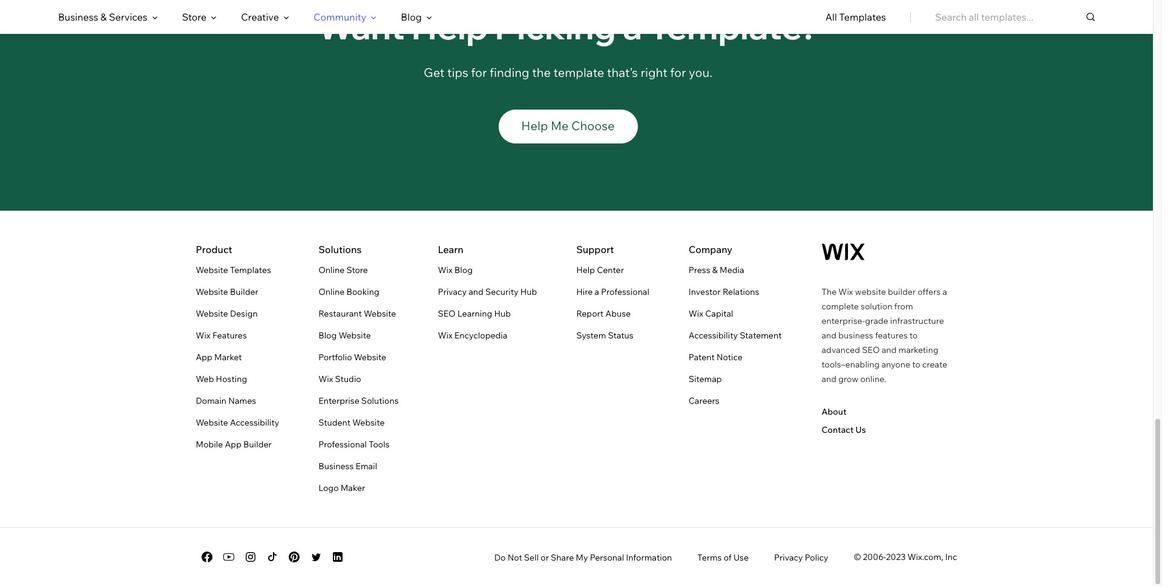 Task type: locate. For each thing, give the bounding box(es) containing it.
1 horizontal spatial privacy
[[775, 552, 803, 563]]

careers link
[[689, 393, 720, 408]]

professional tools link
[[319, 437, 390, 452]]

learn
[[438, 243, 464, 255]]

status
[[608, 330, 634, 341]]

wix blog
[[438, 264, 473, 275]]

online up restaurant
[[319, 286, 345, 297]]

contact
[[822, 424, 854, 435]]

1 horizontal spatial blog
[[401, 11, 422, 23]]

templates up website builder link
[[230, 264, 271, 275]]

1 horizontal spatial business
[[319, 461, 354, 472]]

1 online from the top
[[319, 264, 345, 275]]

0 horizontal spatial accessibility
[[230, 417, 279, 428]]

1 vertical spatial blog
[[455, 264, 473, 275]]

maker
[[341, 483, 365, 493]]

wix down learn
[[438, 264, 453, 275]]

templates inside more wix pages element
[[230, 264, 271, 275]]

1 horizontal spatial help
[[522, 118, 548, 133]]

app
[[196, 352, 213, 363], [225, 439, 242, 450]]

website inside "link"
[[196, 417, 228, 428]]

linkedin image
[[330, 550, 345, 564]]

wix features link
[[196, 328, 247, 343]]

enterprise
[[319, 395, 360, 406]]

website design
[[196, 308, 258, 319]]

portfolio website
[[319, 352, 386, 363]]

1 horizontal spatial &
[[713, 264, 718, 275]]

website down enterprise solutions link
[[353, 417, 385, 428]]

wix encyclopedia link
[[438, 328, 508, 343]]

professional up 'business email' link
[[319, 439, 367, 450]]

share
[[551, 552, 574, 563]]

business left 'services'
[[58, 11, 98, 23]]

0 horizontal spatial store
[[182, 11, 207, 23]]

1 horizontal spatial store
[[347, 264, 368, 275]]

seo inside the wix website builder offers a complete solution from enterprise-grade infrastructure and business features to advanced seo and marketing tools–enabling anyone to create and grow online.
[[862, 344, 880, 355]]

online store link
[[319, 263, 368, 277]]

2 horizontal spatial help
[[577, 264, 595, 275]]

us
[[856, 424, 866, 435]]

2 horizontal spatial a
[[943, 286, 948, 297]]

website templates
[[196, 264, 271, 275]]

website down domain
[[196, 417, 228, 428]]

to down infrastructure
[[910, 330, 918, 341]]

1 horizontal spatial hub
[[521, 286, 537, 297]]

learning
[[458, 308, 493, 319]]

& right press
[[713, 264, 718, 275]]

a right "offers"
[[943, 286, 948, 297]]

support
[[577, 243, 614, 255]]

wix left features
[[196, 330, 211, 341]]

online booking
[[319, 286, 380, 297]]

online.
[[861, 373, 887, 384]]

business email link
[[319, 459, 377, 473]]

help inside more wix pages element
[[577, 264, 595, 275]]

website
[[856, 286, 886, 297]]

0 vertical spatial blog
[[401, 11, 422, 23]]

1 vertical spatial business
[[319, 461, 354, 472]]

report
[[577, 308, 604, 319]]

help for help me choose
[[522, 118, 548, 133]]

1 vertical spatial store
[[347, 264, 368, 275]]

wix studio link
[[319, 372, 361, 386]]

help
[[412, 5, 488, 48], [522, 118, 548, 133], [577, 264, 595, 275]]

0 vertical spatial builder
[[230, 286, 258, 297]]

logo maker
[[319, 483, 365, 493]]

patent notice
[[689, 352, 743, 363]]

0 vertical spatial app
[[196, 352, 213, 363]]

privacy down wix blog
[[438, 286, 467, 297]]

help center link
[[577, 263, 624, 277]]

1 vertical spatial online
[[319, 286, 345, 297]]

patent notice link
[[689, 350, 743, 364]]

1 vertical spatial seo
[[862, 344, 880, 355]]

1 vertical spatial hub
[[494, 308, 511, 319]]

0 vertical spatial online
[[319, 264, 345, 275]]

blog inside categories by subject element
[[401, 11, 422, 23]]

& left 'services'
[[101, 11, 107, 23]]

0 vertical spatial professional
[[601, 286, 650, 297]]

accessibility statement link
[[689, 328, 782, 343]]

website down booking
[[364, 308, 396, 319]]

twitter image
[[309, 550, 323, 564]]

hub
[[521, 286, 537, 297], [494, 308, 511, 319]]

web
[[196, 373, 214, 384]]

statement
[[740, 330, 782, 341]]

1 vertical spatial solutions
[[361, 395, 399, 406]]

0 horizontal spatial app
[[196, 352, 213, 363]]

2 online from the top
[[319, 286, 345, 297]]

1 vertical spatial accessibility
[[230, 417, 279, 428]]

infrastructure
[[891, 315, 945, 326]]

None search field
[[936, 0, 1096, 34]]

blog website link
[[319, 328, 371, 343]]

privacy left policy
[[775, 552, 803, 563]]

0 horizontal spatial business
[[58, 11, 98, 23]]

mobile app builder link
[[196, 437, 272, 452]]

0 horizontal spatial seo
[[438, 308, 456, 319]]

website up "portfolio website"
[[339, 330, 371, 341]]

1 vertical spatial app
[[225, 439, 242, 450]]

investor relations
[[689, 286, 760, 297]]

solutions up student website
[[361, 395, 399, 406]]

wix left studio
[[319, 373, 333, 384]]

privacy for privacy and security hub
[[438, 286, 467, 297]]

1 vertical spatial templates
[[230, 264, 271, 275]]

business inside categories by subject element
[[58, 11, 98, 23]]

& inside categories by subject element
[[101, 11, 107, 23]]

do not sell or share my personal information
[[495, 552, 672, 563]]

website
[[196, 264, 228, 275], [196, 286, 228, 297], [196, 308, 228, 319], [364, 308, 396, 319], [339, 330, 371, 341], [354, 352, 386, 363], [196, 417, 228, 428], [353, 417, 385, 428]]

0 horizontal spatial professional
[[319, 439, 367, 450]]

investor
[[689, 286, 721, 297]]

0 horizontal spatial for
[[471, 65, 487, 80]]

accessibility inside "link"
[[230, 417, 279, 428]]

0 vertical spatial store
[[182, 11, 207, 23]]

app up web at left bottom
[[196, 352, 213, 363]]

wix up complete
[[839, 286, 854, 297]]

and
[[469, 286, 484, 297], [822, 330, 837, 341], [882, 344, 897, 355], [822, 373, 837, 384]]

wix left capital
[[689, 308, 704, 319]]

0 horizontal spatial help
[[412, 5, 488, 48]]

builder down website accessibility "link"
[[243, 439, 272, 450]]

0 vertical spatial solutions
[[319, 243, 362, 255]]

mobile
[[196, 439, 223, 450]]

capital
[[706, 308, 734, 319]]

creative
[[241, 11, 279, 23]]

privacy policy link
[[775, 552, 829, 563]]

wix capital link
[[689, 306, 734, 321]]

blog inside blog website link
[[319, 330, 337, 341]]

contact us link
[[822, 424, 866, 435]]

features
[[213, 330, 247, 341]]

that's
[[607, 65, 638, 80]]

tools–enabling
[[822, 359, 880, 370]]

solutions up online store link
[[319, 243, 362, 255]]

facebook image
[[200, 550, 214, 564]]

0 vertical spatial templates
[[840, 11, 887, 23]]

online up online booking link
[[319, 264, 345, 275]]

tools
[[369, 439, 390, 450]]

security
[[486, 286, 519, 297]]

0 horizontal spatial templates
[[230, 264, 271, 275]]

accessibility down wix capital link
[[689, 330, 738, 341]]

hire
[[577, 286, 593, 297]]

to down marketing
[[913, 359, 921, 370]]

2 vertical spatial help
[[577, 264, 595, 275]]

1 horizontal spatial a
[[623, 5, 642, 48]]

help left me
[[522, 118, 548, 133]]

professional tools
[[319, 439, 390, 450]]

a up that's
[[623, 5, 642, 48]]

about link
[[822, 406, 847, 417]]

website design link
[[196, 306, 258, 321]]

0 vertical spatial privacy
[[438, 286, 467, 297]]

student website link
[[319, 415, 385, 430]]

patent
[[689, 352, 715, 363]]

2 horizontal spatial blog
[[455, 264, 473, 275]]

hub right security
[[521, 286, 537, 297]]

2 vertical spatial blog
[[319, 330, 337, 341]]

domain names link
[[196, 393, 256, 408]]

0 horizontal spatial &
[[101, 11, 107, 23]]

help up the hire
[[577, 264, 595, 275]]

0 vertical spatial accessibility
[[689, 330, 738, 341]]

& inside press & media link
[[713, 264, 718, 275]]

1 horizontal spatial for
[[671, 65, 686, 80]]

1 horizontal spatial templates
[[840, 11, 887, 23]]

anyone
[[882, 359, 911, 370]]

portfolio website link
[[319, 350, 386, 364]]

website templates link
[[196, 263, 271, 277]]

template
[[554, 65, 605, 80]]

accessibility down names
[[230, 417, 279, 428]]

0 vertical spatial seo
[[438, 308, 456, 319]]

website down product at the left
[[196, 264, 228, 275]]

wix features
[[196, 330, 247, 341]]

choose
[[572, 118, 615, 133]]

wix left encyclopedia
[[438, 330, 453, 341]]

seo down business
[[862, 344, 880, 355]]

templates inside categories. use the left and right arrow keys to navigate the menu element
[[840, 11, 887, 23]]

2006-
[[863, 552, 887, 562]]

1 vertical spatial &
[[713, 264, 718, 275]]

hub down security
[[494, 308, 511, 319]]

1 vertical spatial help
[[522, 118, 548, 133]]

contact us
[[822, 424, 866, 435]]

0 horizontal spatial privacy
[[438, 286, 467, 297]]

0 vertical spatial &
[[101, 11, 107, 23]]

seo learning hub
[[438, 308, 511, 319]]

solutions
[[319, 243, 362, 255], [361, 395, 399, 406]]

help up tips
[[412, 5, 488, 48]]

blog website
[[319, 330, 371, 341]]

business inside 'business email' link
[[319, 461, 354, 472]]

business up logo maker link
[[319, 461, 354, 472]]

templates for website templates
[[230, 264, 271, 275]]

1 horizontal spatial accessibility
[[689, 330, 738, 341]]

2 for from the left
[[671, 65, 686, 80]]

use
[[734, 552, 749, 563]]

1 vertical spatial privacy
[[775, 552, 803, 563]]

press & media link
[[689, 263, 745, 277]]

for
[[471, 65, 487, 80], [671, 65, 686, 80]]

2023
[[887, 552, 906, 562]]

more wix pages element
[[0, 211, 1154, 586]]

careers
[[689, 395, 720, 406]]

app down website accessibility "link"
[[225, 439, 242, 450]]

and left grow at the bottom of the page
[[822, 373, 837, 384]]

templates right all
[[840, 11, 887, 23]]

professional up abuse
[[601, 286, 650, 297]]

for right tips
[[471, 65, 487, 80]]

1 horizontal spatial professional
[[601, 286, 650, 297]]

for left you. in the top right of the page
[[671, 65, 686, 80]]

all templates link
[[826, 1, 887, 33]]

0 vertical spatial help
[[412, 5, 488, 48]]

seo left learning
[[438, 308, 456, 319]]

0 horizontal spatial blog
[[319, 330, 337, 341]]

youtube image
[[221, 550, 236, 564]]

a right the hire
[[595, 286, 600, 297]]

0 vertical spatial to
[[910, 330, 918, 341]]

©
[[854, 552, 861, 562]]

1 horizontal spatial seo
[[862, 344, 880, 355]]

accessibility statement
[[689, 330, 782, 341]]

builder up design
[[230, 286, 258, 297]]

do not sell or share my personal information link
[[495, 552, 672, 563]]

0 vertical spatial business
[[58, 11, 98, 23]]

wix inside "link"
[[438, 264, 453, 275]]

pinterest image
[[287, 550, 301, 564]]



Task type: describe. For each thing, give the bounding box(es) containing it.
categories. use the left and right arrow keys to navigate the menu element
[[0, 0, 1154, 34]]

seo learning hub link
[[438, 306, 511, 321]]

1 vertical spatial builder
[[243, 439, 272, 450]]

not
[[508, 552, 522, 563]]

get
[[424, 65, 445, 80]]

blog for blog website
[[319, 330, 337, 341]]

wix encyclopedia
[[438, 330, 508, 341]]

business for business email
[[319, 461, 354, 472]]

investor relations link
[[689, 284, 760, 299]]

privacy for privacy policy
[[775, 552, 803, 563]]

do
[[495, 552, 506, 563]]

the
[[822, 286, 837, 297]]

instagram image
[[243, 550, 258, 564]]

studio
[[335, 373, 361, 384]]

online for online store
[[319, 264, 345, 275]]

product
[[196, 243, 232, 255]]

online store
[[319, 264, 368, 275]]

sell
[[524, 552, 539, 563]]

& for services
[[101, 11, 107, 23]]

advanced
[[822, 344, 861, 355]]

from
[[895, 301, 914, 312]]

portfolio
[[319, 352, 352, 363]]

wix for wix features
[[196, 330, 211, 341]]

logo
[[319, 483, 339, 493]]

store inside more wix pages element
[[347, 264, 368, 275]]

marketing
[[899, 344, 939, 355]]

features
[[876, 330, 908, 341]]

logo maker link
[[319, 481, 365, 495]]

want help picking a template?
[[317, 5, 819, 48]]

Search search field
[[936, 0, 1096, 34]]

student website
[[319, 417, 385, 428]]

all
[[826, 11, 837, 23]]

website builder
[[196, 286, 258, 297]]

blog inside the wix blog "link"
[[455, 264, 473, 275]]

company
[[689, 243, 733, 255]]

community
[[314, 11, 367, 23]]

categories by subject element
[[58, 1, 432, 33]]

help me choose
[[522, 118, 615, 133]]

restaurant website link
[[319, 306, 396, 321]]

domain names
[[196, 395, 256, 406]]

online for online booking
[[319, 286, 345, 297]]

you.
[[689, 65, 713, 80]]

notice
[[717, 352, 743, 363]]

a inside the wix website builder offers a complete solution from enterprise-grade infrastructure and business features to advanced seo and marketing tools–enabling anyone to create and grow online.
[[943, 286, 948, 297]]

tiktok image
[[265, 550, 279, 564]]

wix for wix encyclopedia
[[438, 330, 453, 341]]

and down the features
[[882, 344, 897, 355]]

services
[[109, 11, 148, 23]]

help me choose link
[[499, 109, 638, 143]]

design
[[230, 308, 258, 319]]

1 horizontal spatial app
[[225, 439, 242, 450]]

about
[[822, 406, 847, 417]]

all templates
[[826, 11, 887, 23]]

system status
[[577, 330, 634, 341]]

media
[[720, 264, 745, 275]]

0 horizontal spatial a
[[595, 286, 600, 297]]

help center
[[577, 264, 624, 275]]

restaurant website
[[319, 308, 396, 319]]

information
[[626, 552, 672, 563]]

sitemap link
[[689, 372, 722, 386]]

and up learning
[[469, 286, 484, 297]]

wix blog link
[[438, 263, 473, 277]]

wix for wix blog
[[438, 264, 453, 275]]

or
[[541, 552, 549, 563]]

website builder link
[[196, 284, 258, 299]]

wix inside the wix website builder offers a complete solution from enterprise-grade infrastructure and business features to advanced seo and marketing tools–enabling anyone to create and grow online.
[[839, 286, 854, 297]]

terms of use
[[698, 552, 749, 563]]

1 vertical spatial to
[[913, 359, 921, 370]]

personal
[[590, 552, 624, 563]]

wix.com,
[[908, 552, 944, 562]]

0 horizontal spatial hub
[[494, 308, 511, 319]]

enterprise solutions
[[319, 395, 399, 406]]

website up wix features at the left of the page
[[196, 308, 228, 319]]

business for business & services
[[58, 11, 98, 23]]

sitemap
[[689, 373, 722, 384]]

email
[[356, 461, 377, 472]]

system status link
[[577, 328, 634, 343]]

and up advanced
[[822, 330, 837, 341]]

1 vertical spatial professional
[[319, 439, 367, 450]]

© 2006-2023 wix.com, inc
[[854, 552, 958, 562]]

finding
[[490, 65, 530, 80]]

1 for from the left
[[471, 65, 487, 80]]

get tips for finding the template that's right for you.
[[424, 65, 713, 80]]

website up studio
[[354, 352, 386, 363]]

offers
[[918, 286, 941, 297]]

privacy and security hub link
[[438, 284, 537, 299]]

the wix website builder offers a complete solution from enterprise-grade infrastructure and business features to advanced seo and marketing tools–enabling anyone to create and grow online.
[[822, 286, 948, 384]]

abuse
[[606, 308, 631, 319]]

help for help center
[[577, 264, 595, 275]]

website up the website design link
[[196, 286, 228, 297]]

picking
[[495, 5, 616, 48]]

booking
[[347, 286, 380, 297]]

business
[[839, 330, 874, 341]]

want
[[317, 5, 405, 48]]

wix for wix capital
[[689, 308, 704, 319]]

wix for wix studio
[[319, 373, 333, 384]]

web hosting link
[[196, 372, 247, 386]]

relations
[[723, 286, 760, 297]]

templates for all templates
[[840, 11, 887, 23]]

0 vertical spatial hub
[[521, 286, 537, 297]]

market
[[214, 352, 242, 363]]

blog for blog
[[401, 11, 422, 23]]

of
[[724, 552, 732, 563]]

names
[[228, 395, 256, 406]]

website accessibility link
[[196, 415, 279, 430]]

wix logo, homepage image
[[822, 243, 865, 260]]

hosting
[[216, 373, 247, 384]]

store inside categories by subject element
[[182, 11, 207, 23]]

& for media
[[713, 264, 718, 275]]



Task type: vqa. For each thing, say whether or not it's contained in the screenshot.
& inside the MORE WIX PAGES element
yes



